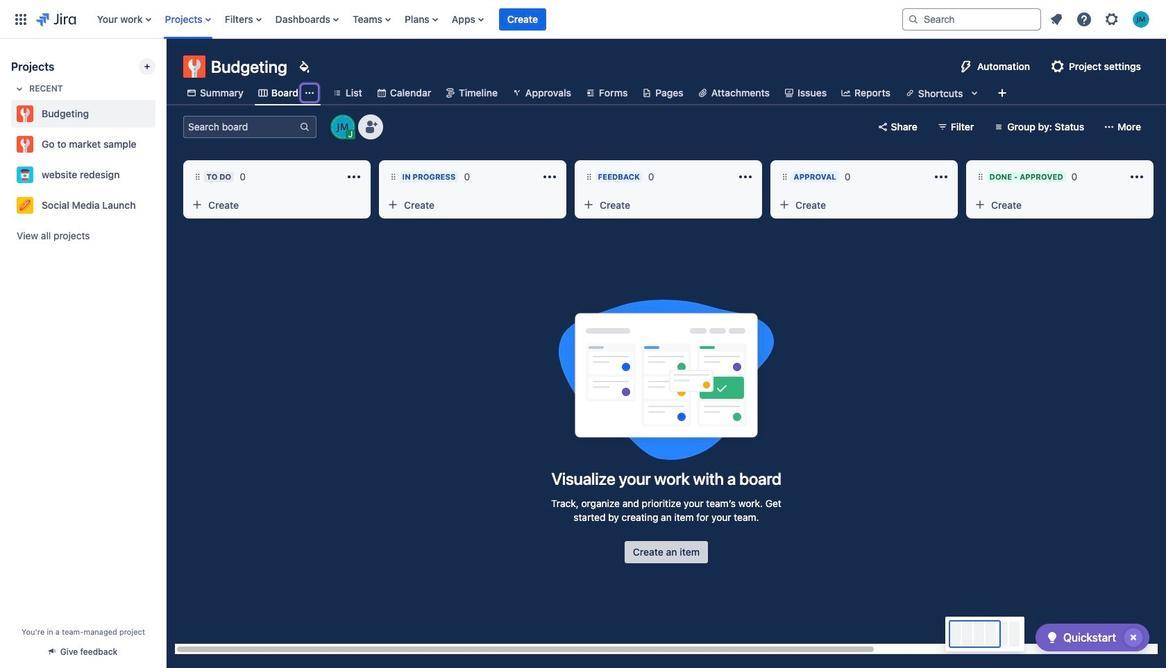 Task type: locate. For each thing, give the bounding box(es) containing it.
add to starred image down add to starred image
[[151, 197, 168, 214]]

1 horizontal spatial collapse image
[[728, 169, 745, 185]]

1 add to starred image from the top
[[151, 106, 168, 122]]

settings image
[[1104, 11, 1121, 27]]

search image
[[908, 14, 920, 25]]

help image
[[1077, 11, 1093, 27]]

2 collapse image from the left
[[728, 169, 745, 185]]

collapse recent projects image
[[11, 81, 28, 97]]

add to starred image
[[151, 106, 168, 122], [151, 136, 168, 153], [151, 197, 168, 214]]

2 horizontal spatial collapse image
[[1120, 169, 1136, 185]]

collapse image
[[336, 169, 353, 185], [728, 169, 745, 185], [1120, 169, 1136, 185]]

appswitcher icon image
[[13, 11, 29, 27]]

1 horizontal spatial list
[[1045, 7, 1159, 32]]

0 horizontal spatial collapse image
[[336, 169, 353, 185]]

2 column actions image from the left
[[738, 169, 754, 185]]

column actions image
[[346, 169, 363, 185]]

list item
[[499, 0, 547, 39]]

your profile and settings image
[[1134, 11, 1150, 27]]

banner
[[0, 0, 1167, 39]]

2 add to starred image from the top
[[151, 136, 168, 153]]

3 add to starred image from the top
[[151, 197, 168, 214]]

column actions image
[[542, 169, 558, 185], [738, 169, 754, 185], [933, 169, 950, 185], [1129, 169, 1146, 185]]

1 collapse image from the left
[[532, 169, 549, 185]]

None search field
[[903, 8, 1042, 30]]

collapse image for second column actions icon from right
[[924, 169, 940, 185]]

2 collapse image from the left
[[924, 169, 940, 185]]

Search field
[[903, 8, 1042, 30]]

collapse image for column actions image
[[336, 169, 353, 185]]

add to starred image
[[151, 167, 168, 183]]

3 collapse image from the left
[[1120, 169, 1136, 185]]

2 vertical spatial add to starred image
[[151, 197, 168, 214]]

0 horizontal spatial collapse image
[[532, 169, 549, 185]]

add to starred image up add to starred image
[[151, 136, 168, 153]]

3 column actions image from the left
[[933, 169, 950, 185]]

tab options image
[[304, 88, 315, 99]]

0 vertical spatial add to starred image
[[151, 106, 168, 122]]

collapse image
[[532, 169, 549, 185], [924, 169, 940, 185]]

1 collapse image from the left
[[336, 169, 353, 185]]

add to starred image down sidebar navigation icon
[[151, 106, 168, 122]]

list
[[90, 0, 892, 39], [1045, 7, 1159, 32]]

add to project view navigation image
[[994, 85, 1011, 101]]

project view element
[[167, 81, 1167, 106]]

0 horizontal spatial list
[[90, 0, 892, 39]]

jira image
[[36, 11, 76, 27], [36, 11, 76, 27]]

1 horizontal spatial collapse image
[[924, 169, 940, 185]]

collapse image for 4th column actions icon from left
[[1120, 169, 1136, 185]]

collapse image for 2nd column actions icon from left
[[728, 169, 745, 185]]

1 vertical spatial add to starred image
[[151, 136, 168, 153]]



Task type: vqa. For each thing, say whether or not it's contained in the screenshot.
Appswitcher Icon
yes



Task type: describe. For each thing, give the bounding box(es) containing it.
dismiss quickstart image
[[1123, 627, 1145, 649]]

notifications image
[[1049, 11, 1065, 27]]

collapse image for first column actions icon
[[532, 169, 549, 185]]

set project background image
[[296, 58, 312, 75]]

Search board field
[[184, 117, 299, 137]]

4 column actions image from the left
[[1129, 169, 1146, 185]]

sidebar navigation image
[[151, 56, 182, 83]]

primary element
[[8, 0, 892, 39]]

automation image
[[958, 58, 975, 75]]

1 column actions image from the left
[[542, 169, 558, 185]]

create project image
[[142, 61, 153, 72]]



